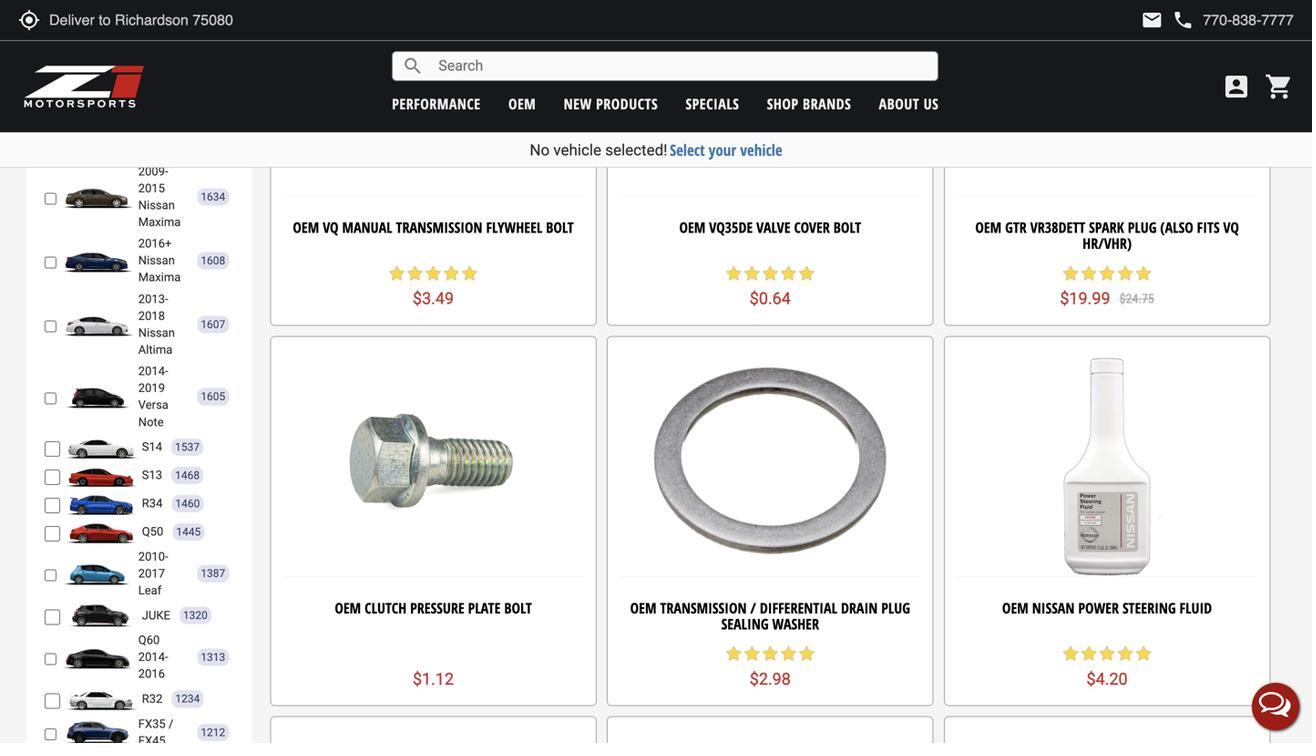 Task type: vqa. For each thing, say whether or not it's contained in the screenshot.
Matic-
no



Task type: describe. For each thing, give the bounding box(es) containing it.
oem for oem clutch pressure plate bolt
[[335, 598, 361, 618]]

1879
[[176, 29, 201, 42]]

select
[[670, 139, 705, 160]]

1537
[[175, 441, 200, 453]]

2015
[[138, 181, 165, 195]]

2010-
[[138, 550, 168, 563]]

z1 motorsports logo image
[[23, 64, 145, 109]]

(2007-
[[138, 71, 172, 84]]

nissan maxima a36 2016 2017 2018 2019 2020 2021 2022 2023 vq35de 3.5l s sv sr sl z1 motorsports image
[[61, 249, 134, 273]]

fx45
[[138, 734, 166, 743]]

specials link
[[686, 94, 740, 114]]

nissan skyline coupe sedan r34 gtr gt-r bnr34 gts-t gtst gts awd attesa 1999 2000 2001 2002 rb20det rb25de rb25det rb26dett z1 motorsports image
[[65, 492, 137, 515]]

r34
[[142, 496, 163, 510]]

manual
[[342, 218, 393, 237]]

$1.12
[[413, 669, 454, 689]]

2009-
[[138, 164, 168, 178]]

bolt for oem clutch pressure plate bolt
[[504, 598, 532, 618]]

hr/vhr)
[[1083, 234, 1132, 253]]

s13
[[142, 468, 162, 482]]

fluid
[[1180, 598, 1213, 618]]

no vehicle selected! select your vehicle
[[530, 139, 783, 160]]

2016+
[[138, 237, 172, 250]]

sentra
[[138, 54, 172, 67]]

2012-
[[138, 109, 168, 123]]

oem for oem nissan power steering fluid
[[1003, 598, 1029, 618]]

new products
[[564, 94, 658, 114]]

products
[[596, 94, 658, 114]]

s14
[[142, 440, 162, 454]]

power
[[1079, 598, 1120, 618]]

search
[[402, 55, 424, 77]]

oem clutch pressure plate bolt
[[335, 598, 532, 618]]

q60 2014- 2016
[[138, 633, 168, 681]]

washer
[[773, 614, 820, 634]]

us
[[924, 94, 939, 114]]

selected!
[[606, 141, 668, 159]]

1608
[[201, 254, 225, 267]]

2 maxima from the top
[[138, 271, 181, 284]]

fx35
[[138, 717, 166, 731]]

leaf
[[138, 583, 162, 597]]

mail phone
[[1142, 9, 1195, 31]]

mail link
[[1142, 9, 1164, 31]]

altima
[[138, 343, 173, 356]]

$3.49
[[413, 289, 454, 308]]

steering
[[1123, 598, 1177, 618]]

(also
[[1161, 218, 1194, 237]]

transmission inside oem transmission / differential drain plug sealing washer
[[660, 598, 747, 618]]

shop brands link
[[767, 94, 852, 114]]

1 horizontal spatial bolt
[[546, 218, 574, 237]]

1234
[[175, 693, 200, 705]]

star star star star star $0.64
[[725, 264, 816, 308]]

1387
[[201, 567, 225, 580]]

2019 for 2012-
[[138, 126, 165, 140]]

nissan skyline coupe sedan r32 gtr gt-r bnr32 hcr32 hnr32 er32 hr32 fr32 gts-4 gts4 gts-t gtst gts image
[[65, 687, 137, 711]]

1212
[[201, 726, 225, 739]]

2016+ nissan maxima
[[138, 237, 181, 284]]

vq inside oem gtr vr38dett spark plug (also fits vq hr/vhr)
[[1224, 218, 1240, 237]]

2018
[[138, 309, 165, 323]]

/ inside fx35 / fx45
[[169, 717, 174, 731]]

pressure
[[410, 598, 465, 618]]

1605
[[201, 390, 225, 403]]

oem for oem vq35de valve cover bolt
[[680, 218, 706, 237]]

oem gtr vr38dett spark plug (also fits vq hr/vhr)
[[976, 218, 1240, 253]]

performance link
[[392, 94, 481, 114]]

$0.64
[[750, 289, 791, 308]]

oem vq35de valve cover bolt
[[680, 218, 862, 237]]

sealing
[[722, 614, 769, 634]]

1445
[[176, 525, 201, 538]]

about
[[879, 94, 920, 114]]

infiniti fx35 fx45 2003 2004 2005 2006 2007 2008 2009 2010 2011 2012 2013 vq35de vq35hr vk45de vk45dd z1 motorsports image
[[61, 721, 134, 743]]

nissan up altima
[[138, 326, 175, 340]]

2009- 2015 nissan maxima
[[138, 164, 181, 229]]

select your vehicle link
[[670, 139, 783, 160]]

fits
[[1198, 218, 1220, 237]]

2013-
[[138, 292, 168, 306]]

oem vq manual transmission flywheel bolt
[[293, 218, 574, 237]]

1607
[[201, 318, 225, 331]]

about us
[[879, 94, 939, 114]]

mail
[[1142, 9, 1164, 31]]

null image for 2010-
[[61, 562, 134, 585]]

nissan inside '2009- 2015 nissan maxima'
[[138, 198, 175, 212]]

vehicle inside no vehicle selected! select your vehicle
[[554, 141, 602, 159]]

nissan 240sx silvia zenki kouki s13 rps13 180sx 1989 1990 1991 1992 1993 1994 ka24e ka24de ka24det sr20det rb26dett z1 motorsports image
[[65, 463, 137, 487]]

account_box link
[[1218, 72, 1256, 101]]

specials
[[686, 94, 740, 114]]

fx35 / fx45
[[138, 717, 174, 743]]

2012- 2019 versa
[[138, 109, 169, 157]]



Task type: locate. For each thing, give the bounding box(es) containing it.
2014-
[[138, 364, 168, 378], [138, 650, 168, 664]]

$24.75
[[1120, 291, 1155, 306]]

null image down infiniti g37 coupe sedan convertible v36 cv36 hv36 skyline 2008 2009 2010 2011 2012 2013 3.7l vq37vhr z1 motorsports image
[[61, 66, 134, 90]]

plug left the (also
[[1128, 218, 1157, 237]]

oem inside oem gtr vr38dett spark plug (also fits vq hr/vhr)
[[976, 218, 1002, 237]]

2014- 2019 versa note
[[138, 364, 169, 429]]

versa
[[138, 143, 169, 157], [138, 398, 169, 412]]

infiniti g37 coupe sedan convertible v36 cv36 hv36 skyline 2008 2009 2010 2011 2012 2013 3.7l vq37vhr z1 motorsports image
[[65, 24, 137, 48]]

null image down z1 motorsports logo
[[61, 121, 134, 145]]

2019
[[138, 126, 165, 140], [138, 381, 165, 395]]

2014- down altima
[[138, 364, 168, 378]]

note
[[138, 415, 164, 429]]

flywheel
[[486, 218, 543, 237]]

$19.99
[[1061, 289, 1111, 308]]

0 vertical spatial versa
[[138, 143, 169, 157]]

performance
[[392, 94, 481, 114]]

oem inside oem transmission / differential drain plug sealing washer
[[631, 598, 657, 618]]

0 horizontal spatial /
[[169, 717, 174, 731]]

1 vertical spatial maxima
[[138, 271, 181, 284]]

no
[[530, 141, 550, 159]]

1 horizontal spatial vehicle
[[741, 139, 783, 160]]

4 null image from the top
[[61, 562, 134, 585]]

0 vertical spatial maxima
[[138, 215, 181, 229]]

1 vertical spatial /
[[169, 717, 174, 731]]

nissan juke 2011 2012 2013 2014 2015 2016 2017 vr38dett hr15de mr16ddt hr16de z1 motorsports image
[[65, 604, 137, 627]]

/ right fx35
[[169, 717, 174, 731]]

infiniti q50 sedan hybrid v37 2014 2015 2016 2017 2018 2019 2020 vq37vhr 2.0t 3.0t 3.7l red sport redsport vr30ddtt z1 motorsports image
[[65, 520, 137, 544]]

1468
[[175, 469, 200, 482]]

star star star star star $3.49
[[388, 264, 479, 308]]

vehicle
[[741, 139, 783, 160], [554, 141, 602, 159]]

1 versa from the top
[[138, 143, 169, 157]]

vehicle right your
[[741, 139, 783, 160]]

transmission
[[396, 218, 483, 237], [660, 598, 747, 618]]

bolt right the flywheel
[[546, 218, 574, 237]]

null image down infiniti q50 sedan hybrid v37 2014 2015 2016 2017 2018 2019 2020 vq37vhr 2.0t 3.0t 3.7l red sport redsport vr30ddtt z1 motorsports image
[[61, 562, 134, 585]]

2013- 2018 nissan altima
[[138, 292, 175, 356]]

null image for sentra
[[61, 66, 134, 90]]

1 horizontal spatial /
[[751, 598, 757, 618]]

2019 down "2012-" at the left of the page
[[138, 126, 165, 140]]

bolt right cover at the right top of the page
[[834, 218, 862, 237]]

2019 inside 2012- 2019 versa
[[138, 126, 165, 140]]

2010- 2017 leaf
[[138, 550, 168, 597]]

nissan inside 2016+ nissan maxima
[[138, 254, 175, 267]]

1 2014- from the top
[[138, 364, 168, 378]]

vq right fits
[[1224, 218, 1240, 237]]

nissan maxima a35 2009 2010 2011 2012 2013 2014 2015 vq35de 3.5l le s sv sr sport z1 motorsports image
[[61, 185, 134, 209]]

nissan 240sx silvia zenki kouki s14 1995 1996 1997 1998 1999 ka24de ka24det sr20det rb26dett z1 motorsports image
[[65, 435, 137, 459]]

valve
[[757, 218, 791, 237]]

nissan
[[138, 198, 175, 212], [138, 254, 175, 267], [138, 326, 175, 340], [1033, 598, 1075, 618]]

1 vertical spatial versa
[[138, 398, 169, 412]]

/ left differential
[[751, 598, 757, 618]]

Search search field
[[424, 52, 938, 80]]

1 vertical spatial transmission
[[660, 598, 747, 618]]

vehicle right no on the left of the page
[[554, 141, 602, 159]]

2019 up the note
[[138, 381, 165, 395]]

plug right drain
[[882, 598, 911, 618]]

1 horizontal spatial vq
[[1224, 218, 1240, 237]]

shop brands
[[767, 94, 852, 114]]

2 vq from the left
[[1224, 218, 1240, 237]]

null image up the nissan 240sx silvia zenki kouki s14 1995 1996 1997 1998 1999 ka24de ka24det sr20det rb26dett z1 motorsports image
[[61, 385, 134, 409]]

$4.20
[[1087, 669, 1128, 689]]

juke
[[142, 608, 170, 622]]

bolt
[[546, 218, 574, 237], [834, 218, 862, 237], [504, 598, 532, 618]]

oem for oem vq manual transmission flywheel bolt
[[293, 218, 319, 237]]

transmission up star star star star star $3.49 at top left
[[396, 218, 483, 237]]

spark
[[1090, 218, 1125, 237]]

maxima up 2013-
[[138, 271, 181, 284]]

2014- up '2016' in the left bottom of the page
[[138, 650, 168, 664]]

0 vertical spatial transmission
[[396, 218, 483, 237]]

1 horizontal spatial transmission
[[660, 598, 747, 618]]

1460
[[175, 497, 200, 510]]

2 2014- from the top
[[138, 650, 168, 664]]

3 null image from the top
[[61, 385, 134, 409]]

vq
[[323, 218, 339, 237], [1224, 218, 1240, 237]]

oem nissan power steering fluid
[[1003, 598, 1213, 618]]

bolt for oem vq35de valve cover bolt
[[834, 218, 862, 237]]

star star star star star $4.20
[[1062, 645, 1153, 689]]

account_box
[[1223, 72, 1252, 101]]

phone
[[1173, 9, 1195, 31]]

versa for 2012- 2019 versa
[[138, 143, 169, 157]]

2 horizontal spatial bolt
[[834, 218, 862, 237]]

gtr
[[1006, 218, 1027, 237]]

1 null image from the top
[[61, 66, 134, 90]]

q50
[[142, 525, 163, 538]]

about us link
[[879, 94, 939, 114]]

new products link
[[564, 94, 658, 114]]

2012)
[[138, 88, 169, 101]]

nissan altima sedan l33 2013 2014 2015 2016 2017 2018 qr25de vq35de 2.5l 3.5l s sr sl se z1 motorsports image
[[61, 313, 134, 336]]

0 horizontal spatial plug
[[882, 598, 911, 618]]

1 vertical spatial 2014-
[[138, 650, 168, 664]]

2 null image from the top
[[61, 121, 134, 145]]

1 vertical spatial 2019
[[138, 381, 165, 395]]

nissan left power
[[1033, 598, 1075, 618]]

oem for oem transmission / differential drain plug sealing washer
[[631, 598, 657, 618]]

nissan down "2015"
[[138, 198, 175, 212]]

0 horizontal spatial transmission
[[396, 218, 483, 237]]

differential
[[760, 598, 838, 618]]

2 2019 from the top
[[138, 381, 165, 395]]

vq35de
[[710, 218, 753, 237]]

new
[[564, 94, 592, 114]]

oem
[[509, 94, 536, 114], [293, 218, 319, 237], [680, 218, 706, 237], [976, 218, 1002, 237], [335, 598, 361, 618], [631, 598, 657, 618], [1003, 598, 1029, 618]]

2016
[[138, 667, 165, 681]]

star
[[1062, 264, 1080, 282], [1080, 264, 1099, 282], [1099, 264, 1117, 282], [1117, 264, 1135, 282], [1135, 264, 1153, 282], [388, 264, 406, 283], [406, 264, 424, 283], [424, 264, 443, 283], [443, 264, 461, 283], [461, 264, 479, 283], [725, 264, 743, 283], [743, 264, 762, 283], [762, 264, 780, 283], [780, 264, 798, 283], [798, 264, 816, 283], [725, 645, 743, 663], [743, 645, 762, 663], [762, 645, 780, 663], [780, 645, 798, 663], [798, 645, 816, 663], [1062, 645, 1080, 663], [1080, 645, 1099, 663], [1099, 645, 1117, 663], [1117, 645, 1135, 663], [1135, 645, 1153, 663]]

maxima up 2016+
[[138, 215, 181, 229]]

1634
[[201, 190, 225, 203]]

versa up the note
[[138, 398, 169, 412]]

0 horizontal spatial vq
[[323, 218, 339, 237]]

1 vertical spatial plug
[[882, 598, 911, 618]]

0 vertical spatial 2019
[[138, 126, 165, 140]]

star star star star star $2.98
[[725, 645, 816, 689]]

0 vertical spatial 2014-
[[138, 364, 168, 378]]

vq left manual
[[323, 218, 339, 237]]

plug inside oem transmission / differential drain plug sealing washer
[[882, 598, 911, 618]]

$2.98
[[750, 669, 791, 689]]

1 vq from the left
[[323, 218, 339, 237]]

None checkbox
[[44, 72, 56, 87], [44, 127, 56, 143], [44, 255, 56, 270], [44, 391, 56, 406], [44, 441, 60, 457], [44, 498, 60, 513], [44, 526, 60, 541], [44, 610, 60, 625], [44, 72, 56, 87], [44, 127, 56, 143], [44, 255, 56, 270], [44, 391, 56, 406], [44, 441, 60, 457], [44, 498, 60, 513], [44, 526, 60, 541], [44, 610, 60, 625]]

transmission up star star star star star $2.98
[[660, 598, 747, 618]]

versa for 2014- 2019 versa note
[[138, 398, 169, 412]]

versa up the 2009- at the left top of the page
[[138, 143, 169, 157]]

shopping_cart link
[[1261, 72, 1295, 101]]

cover
[[795, 218, 830, 237]]

r32
[[142, 692, 163, 706]]

2019 for 2014-
[[138, 381, 165, 395]]

2017
[[138, 567, 165, 580]]

oem transmission / differential drain plug sealing washer
[[631, 598, 911, 634]]

shopping_cart
[[1265, 72, 1295, 101]]

1320
[[183, 609, 208, 622]]

phone link
[[1173, 9, 1295, 31]]

2 versa from the top
[[138, 398, 169, 412]]

/ inside oem transmission / differential drain plug sealing washer
[[751, 598, 757, 618]]

None checkbox
[[44, 30, 60, 45], [44, 191, 56, 206], [44, 319, 56, 334], [44, 469, 60, 485], [44, 568, 56, 583], [44, 651, 56, 667], [44, 693, 60, 709], [44, 726, 56, 742], [44, 30, 60, 45], [44, 191, 56, 206], [44, 319, 56, 334], [44, 469, 60, 485], [44, 568, 56, 583], [44, 651, 56, 667], [44, 693, 60, 709], [44, 726, 56, 742]]

plug
[[1128, 218, 1157, 237], [882, 598, 911, 618]]

star star star star star $19.99 $24.75
[[1061, 264, 1155, 308]]

1 maxima from the top
[[138, 215, 181, 229]]

oem for oem gtr vr38dett spark plug (also fits vq hr/vhr)
[[976, 218, 1002, 237]]

maxima
[[138, 215, 181, 229], [138, 271, 181, 284]]

g37
[[142, 29, 163, 42]]

sentra (2007- 2012)
[[138, 54, 172, 101]]

shop
[[767, 94, 799, 114]]

null image for 2014-
[[61, 385, 134, 409]]

plate
[[468, 598, 501, 618]]

2014- inside 2014- 2019 versa note
[[138, 364, 168, 378]]

1313
[[201, 651, 225, 664]]

null image
[[61, 66, 134, 90], [61, 121, 134, 145], [61, 385, 134, 409], [61, 562, 134, 585]]

bolt right plate
[[504, 598, 532, 618]]

oem link
[[509, 94, 536, 114]]

nissan down 2016+
[[138, 254, 175, 267]]

0 horizontal spatial bolt
[[504, 598, 532, 618]]

0 vertical spatial /
[[751, 598, 757, 618]]

brands
[[803, 94, 852, 114]]

2019 inside 2014- 2019 versa note
[[138, 381, 165, 395]]

0 vertical spatial plug
[[1128, 218, 1157, 237]]

oem for oem link
[[509, 94, 536, 114]]

0 horizontal spatial vehicle
[[554, 141, 602, 159]]

null image for 2012-
[[61, 121, 134, 145]]

plug inside oem gtr vr38dett spark plug (also fits vq hr/vhr)
[[1128, 218, 1157, 237]]

infiniti q60 coupe cv36 2014 2015 vq37vhr 3.7l z1 motorsports image
[[61, 645, 134, 669]]

1 horizontal spatial plug
[[1128, 218, 1157, 237]]

1 2019 from the top
[[138, 126, 165, 140]]



